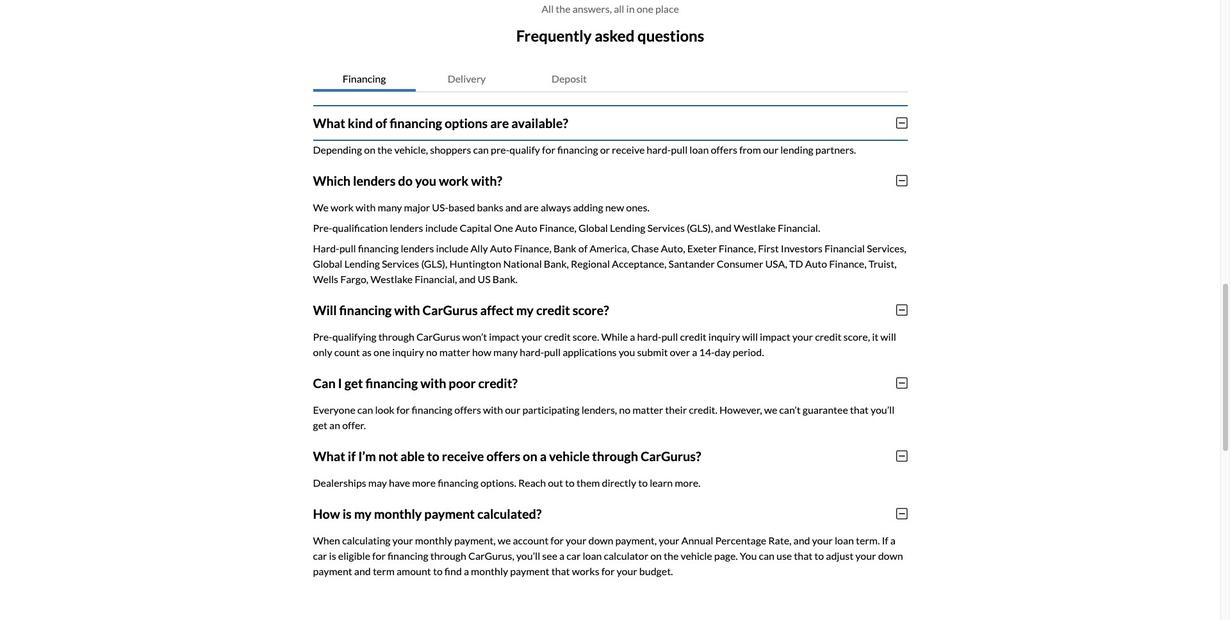 Task type: vqa. For each thing, say whether or not it's contained in the screenshot.
3rd Mo
no



Task type: describe. For each thing, give the bounding box(es) containing it.
kind
[[348, 115, 373, 131]]

frequently
[[516, 26, 592, 45]]

day
[[715, 346, 731, 358]]

on inside what if i'm not able to receive offers on a vehicle through cargurus? dropdown button
[[523, 448, 537, 464]]

cargurus?
[[641, 448, 701, 464]]

minus square image inside the 'how is my monthly payment calculated?' dropdown button
[[896, 507, 908, 520]]

a right if
[[891, 534, 896, 546]]

learn
[[650, 477, 673, 489]]

period.
[[733, 346, 764, 358]]

offers inside dropdown button
[[486, 448, 520, 464]]

include inside hard-pull financing lenders include ally auto finance, bank of america, chase auto, exeter finance, first investors financial services, global lending services (gls), huntington national bank, regional acceptance, santander consumer usa, td auto finance, truist, wells fargo, westlake financial, and us bank.
[[436, 242, 469, 254]]

1 horizontal spatial (gls),
[[687, 222, 713, 234]]

major
[[404, 201, 430, 213]]

0 horizontal spatial loan
[[583, 550, 602, 562]]

will financing with cargurus affect my credit score?
[[313, 302, 609, 318]]

america,
[[590, 242, 629, 254]]

finance, down financial
[[829, 257, 867, 270]]

fargo,
[[340, 273, 369, 285]]

is inside dropdown button
[[343, 506, 352, 521]]

1 vertical spatial inquiry
[[392, 346, 424, 358]]

able
[[400, 448, 425, 464]]

we work with many major us-based banks and are always adding new ones.
[[313, 201, 650, 213]]

0 horizontal spatial that
[[551, 565, 570, 577]]

submit
[[637, 346, 668, 358]]

delivery
[[448, 72, 486, 84]]

hard-
[[313, 242, 339, 254]]

we inside everyone can look for financing offers with our participating lenders, no matter their credit. however, we can't guarantee that you'll get an offer.
[[764, 404, 777, 416]]

your down calculator
[[617, 565, 637, 577]]

rate,
[[768, 534, 792, 546]]

westlake inside hard-pull financing lenders include ally auto finance, bank of america, chase auto, exeter finance, first investors financial services, global lending services (gls), huntington national bank, regional acceptance, santander consumer usa, td auto finance, truist, wells fargo, westlake financial, and us bank.
[[371, 273, 413, 285]]

your left score.
[[522, 330, 542, 343]]

finance, up 'national'
[[514, 242, 552, 254]]

for right qualify
[[542, 143, 555, 156]]

lending inside hard-pull financing lenders include ally auto finance, bank of america, chase auto, exeter finance, first investors financial services, global lending services (gls), huntington national bank, regional acceptance, santander consumer usa, td auto finance, truist, wells fargo, westlake financial, and us bank.
[[344, 257, 380, 270]]

financial
[[825, 242, 865, 254]]

which lenders do you work with? button
[[313, 163, 908, 198]]

more.
[[675, 477, 701, 489]]

hard-pull financing lenders include ally auto finance, bank of america, chase auto, exeter finance, first investors financial services, global lending services (gls), huntington national bank, regional acceptance, santander consumer usa, td auto finance, truist, wells fargo, westlake financial, and us bank.
[[313, 242, 907, 285]]

financing up look
[[365, 375, 418, 391]]

0 vertical spatial hard-
[[647, 143, 671, 156]]

credit inside dropdown button
[[536, 302, 570, 318]]

only
[[313, 346, 332, 358]]

credit up over
[[680, 330, 707, 343]]

1 impact from the left
[[489, 330, 520, 343]]

minus square image
[[896, 450, 908, 462]]

consumer
[[717, 257, 763, 270]]

of inside the what kind of financing options are available? 'dropdown button'
[[375, 115, 387, 131]]

how
[[472, 346, 491, 358]]

deposit
[[552, 72, 587, 84]]

acceptance,
[[612, 257, 667, 270]]

tab list containing financing
[[313, 66, 908, 92]]

eligible
[[338, 550, 370, 562]]

count
[[334, 346, 360, 358]]

partners.
[[816, 143, 856, 156]]

place
[[655, 3, 679, 15]]

the inside when calculating your monthly payment, we account for your down payment, your annual percentage rate, and your loan term. if a car is eligible for financing through cargurus, you'll see a car loan calculator on the vehicle page. you can use that to adjust your down payment and term amount to find a monthly payment that works for your budget.
[[664, 550, 679, 562]]

delivery tab
[[416, 66, 518, 91]]

1 horizontal spatial our
[[763, 143, 779, 156]]

poor
[[449, 375, 476, 391]]

vehicle,
[[394, 143, 428, 156]]

0 vertical spatial my
[[516, 302, 534, 318]]

2 horizontal spatial loan
[[835, 534, 854, 546]]

and down eligible
[[354, 565, 371, 577]]

our inside everyone can look for financing offers with our participating lenders, no matter their credit. however, we can't guarantee that you'll get an offer.
[[505, 404, 521, 416]]

for up see
[[551, 534, 564, 546]]

not
[[378, 448, 398, 464]]

you inside dropdown button
[[415, 173, 436, 188]]

score?
[[573, 302, 609, 318]]

pre- for qualifying
[[313, 330, 332, 343]]

can i get financing with poor credit? button
[[313, 365, 908, 401]]

out
[[548, 477, 563, 489]]

a inside dropdown button
[[540, 448, 547, 464]]

budget.
[[639, 565, 673, 577]]

when calculating your monthly payment, we account for your down payment, your annual percentage rate, and your loan term. if a car is eligible for financing through cargurus, you'll see a car loan calculator on the vehicle page. you can use that to adjust your down payment and term amount to find a monthly payment that works for your budget.
[[313, 534, 903, 577]]

how is my monthly payment calculated? button
[[313, 496, 908, 532]]

minus square image for credit?
[[896, 377, 908, 389]]

financing inside when calculating your monthly payment, we account for your down payment, your annual percentage rate, and your loan term. if a car is eligible for financing through cargurus, you'll see a car loan calculator on the vehicle page. you can use that to adjust your down payment and term amount to find a monthly payment that works for your budget.
[[388, 550, 428, 562]]

see
[[542, 550, 557, 562]]

score.
[[573, 330, 599, 343]]

to left learn
[[638, 477, 648, 489]]

financing
[[343, 72, 386, 84]]

2 vertical spatial hard-
[[520, 346, 544, 358]]

0 vertical spatial westlake
[[734, 222, 776, 234]]

regional
[[571, 257, 610, 270]]

are inside 'dropdown button'
[[490, 115, 509, 131]]

calculator
[[604, 550, 649, 562]]

what if i'm not able to receive offers on a vehicle through cargurus? button
[[313, 438, 908, 474]]

national
[[503, 257, 542, 270]]

payment inside dropdown button
[[424, 506, 475, 521]]

use
[[777, 550, 792, 562]]

minus square image for credit
[[896, 304, 908, 316]]

for right works
[[601, 565, 615, 577]]

through inside pre-qualifying through cargurus won't impact your credit score. while a hard-pull credit inquiry will impact your credit score, it will only count as one inquiry no matter how many hard-pull applications you submit over a 14-day period.
[[378, 330, 414, 343]]

2 will from the left
[[881, 330, 896, 343]]

auto for one
[[515, 222, 537, 234]]

2 impact from the left
[[760, 330, 791, 343]]

0 vertical spatial one
[[637, 3, 653, 15]]

pre-qualifying through cargurus won't impact your credit score. while a hard-pull credit inquiry will impact your credit score, it will only count as one inquiry no matter how many hard-pull applications you submit over a 14-day period.
[[313, 330, 896, 358]]

score,
[[844, 330, 870, 343]]

lending
[[781, 143, 814, 156]]

can i get financing with poor credit?
[[313, 375, 518, 391]]

finance, down "always"
[[539, 222, 577, 234]]

reach
[[518, 477, 546, 489]]

banks
[[477, 201, 503, 213]]

adding
[[573, 201, 603, 213]]

you inside pre-qualifying through cargurus won't impact your credit score. while a hard-pull credit inquiry will impact your credit score, it will only count as one inquiry no matter how many hard-pull applications you submit over a 14-day period.
[[619, 346, 635, 358]]

1 vertical spatial are
[[524, 201, 539, 213]]

for inside everyone can look for financing offers with our participating lenders, no matter their credit. however, we can't guarantee that you'll get an offer.
[[396, 404, 410, 416]]

1 car from the left
[[313, 550, 327, 562]]

term
[[373, 565, 395, 577]]

questions
[[638, 26, 704, 45]]

depending on the vehicle, shoppers can pre-qualify for financing or receive hard-pull loan offers from our lending partners.
[[313, 143, 856, 156]]

to right out at the left of the page
[[565, 477, 575, 489]]

0 vertical spatial the
[[556, 3, 571, 15]]

new
[[605, 201, 624, 213]]

will
[[313, 302, 337, 318]]

your down "term."
[[856, 550, 876, 562]]

investors
[[781, 242, 823, 254]]

available?
[[512, 115, 568, 131]]

financing right more
[[438, 477, 479, 489]]

exeter
[[687, 242, 717, 254]]

and right rate,
[[794, 534, 810, 546]]

which
[[313, 173, 351, 188]]

percentage
[[715, 534, 766, 546]]

offers inside everyone can look for financing offers with our participating lenders, no matter their credit. however, we can't guarantee that you'll get an offer.
[[455, 404, 481, 416]]

2 vertical spatial auto
[[805, 257, 827, 270]]

you
[[740, 550, 757, 562]]

to left the find
[[433, 565, 443, 577]]

we inside when calculating your monthly payment, we account for your down payment, your annual percentage rate, and your loan term. if a car is eligible for financing through cargurus, you'll see a car loan calculator on the vehicle page. you can use that to adjust your down payment and term amount to find a monthly payment that works for your budget.
[[498, 534, 511, 546]]

options
[[445, 115, 488, 131]]

an
[[329, 419, 340, 431]]

everyone
[[313, 404, 355, 416]]

0 horizontal spatial the
[[377, 143, 392, 156]]

1 vertical spatial hard-
[[637, 330, 662, 343]]

from
[[739, 143, 761, 156]]

2 car from the left
[[567, 550, 581, 562]]

receive inside dropdown button
[[442, 448, 484, 464]]

a left 14-
[[692, 346, 697, 358]]

i'm
[[358, 448, 376, 464]]

can't
[[779, 404, 801, 416]]

credit left score.
[[544, 330, 571, 343]]

lenders inside dropdown button
[[353, 173, 396, 188]]

to left adjust at the bottom right of page
[[815, 550, 824, 562]]

lenders inside hard-pull financing lenders include ally auto finance, bank of america, chase auto, exeter finance, first investors financial services, global lending services (gls), huntington national bank, regional acceptance, santander consumer usa, td auto finance, truist, wells fargo, westlake financial, and us bank.
[[401, 242, 434, 254]]

your left score,
[[793, 330, 813, 343]]

0 horizontal spatial payment
[[313, 565, 352, 577]]

0 vertical spatial inquiry
[[709, 330, 740, 343]]

i
[[338, 375, 342, 391]]

capital
[[460, 222, 492, 234]]

2 horizontal spatial payment
[[510, 565, 549, 577]]

with up qualification
[[356, 201, 376, 213]]

0 horizontal spatial work
[[331, 201, 354, 213]]

of inside hard-pull financing lenders include ally auto finance, bank of america, chase auto, exeter finance, first investors financial services, global lending services (gls), huntington national bank, regional acceptance, santander consumer usa, td auto finance, truist, wells fargo, westlake financial, and us bank.
[[578, 242, 588, 254]]

account
[[513, 534, 549, 546]]

what if i'm not able to receive offers on a vehicle through cargurus?
[[313, 448, 701, 464]]

with down the financial,
[[394, 302, 420, 318]]

your up the amount
[[393, 534, 413, 546]]

how is my monthly payment calculated?
[[313, 506, 542, 521]]

1 horizontal spatial receive
[[612, 143, 645, 156]]

them
[[577, 477, 600, 489]]

finance, up consumer on the right
[[719, 242, 756, 254]]

monthly for payment
[[374, 506, 422, 521]]

financial.
[[778, 222, 820, 234]]

a right see
[[559, 550, 565, 562]]

what for what if i'm not able to receive offers on a vehicle through cargurus?
[[313, 448, 345, 464]]

deposit tab
[[518, 66, 621, 91]]

matter inside pre-qualifying through cargurus won't impact your credit score. while a hard-pull credit inquiry will impact your credit score, it will only count as one inquiry no matter how many hard-pull applications you submit over a 14-day period.
[[439, 346, 470, 358]]

your up adjust at the bottom right of page
[[812, 534, 833, 546]]

lenders,
[[582, 404, 617, 416]]

a right the find
[[464, 565, 469, 577]]

your left annual
[[659, 534, 680, 546]]

with left poor
[[420, 375, 446, 391]]

bank,
[[544, 257, 569, 270]]

have
[[389, 477, 410, 489]]

chase
[[631, 242, 659, 254]]

1 horizontal spatial that
[[794, 550, 813, 562]]

usa,
[[765, 257, 787, 270]]

0 vertical spatial on
[[364, 143, 376, 156]]

for up term
[[372, 550, 386, 562]]

santander
[[669, 257, 715, 270]]



Task type: locate. For each thing, give the bounding box(es) containing it.
my right "affect"
[[516, 302, 534, 318]]

one inside pre-qualifying through cargurus won't impact your credit score. while a hard-pull credit inquiry will impact your credit score, it will only count as one inquiry no matter how many hard-pull applications you submit over a 14-day period.
[[374, 346, 390, 358]]

what kind of financing options are available?
[[313, 115, 568, 131]]

the up 'budget.'
[[664, 550, 679, 562]]

a right while
[[630, 330, 635, 343]]

inquiry up day on the right bottom
[[709, 330, 740, 343]]

0 vertical spatial work
[[439, 173, 469, 188]]

1 vertical spatial our
[[505, 404, 521, 416]]

1 vertical spatial matter
[[633, 404, 663, 416]]

are
[[490, 115, 509, 131], [524, 201, 539, 213]]

won't
[[462, 330, 487, 343]]

bank
[[554, 242, 576, 254]]

vehicle inside when calculating your monthly payment, we account for your down payment, your annual percentage rate, and your loan term. if a car is eligible for financing through cargurus, you'll see a car loan calculator on the vehicle page. you can use that to adjust your down payment and term amount to find a monthly payment that works for your budget.
[[681, 550, 712, 562]]

0 horizontal spatial you'll
[[516, 550, 540, 562]]

we up the cargurus,
[[498, 534, 511, 546]]

2 vertical spatial that
[[551, 565, 570, 577]]

0 horizontal spatial get
[[313, 419, 327, 431]]

credit left score,
[[815, 330, 842, 343]]

financing left the or
[[557, 143, 598, 156]]

0 vertical spatial that
[[850, 404, 869, 416]]

ones.
[[626, 201, 650, 213]]

calculated?
[[477, 506, 542, 521]]

4 minus square image from the top
[[896, 377, 908, 389]]

1 horizontal spatial services
[[647, 222, 685, 234]]

0 vertical spatial monthly
[[374, 506, 422, 521]]

you'll inside everyone can look for financing offers with our participating lenders, no matter their credit. however, we can't guarantee that you'll get an offer.
[[871, 404, 895, 416]]

2 payment, from the left
[[615, 534, 657, 546]]

payment down eligible
[[313, 565, 352, 577]]

receive right the or
[[612, 143, 645, 156]]

0 vertical spatial through
[[378, 330, 414, 343]]

you'll
[[871, 404, 895, 416], [516, 550, 540, 562]]

is right how
[[343, 506, 352, 521]]

that inside everyone can look for financing offers with our participating lenders, no matter their credit. however, we can't guarantee that you'll get an offer.
[[850, 404, 869, 416]]

credit.
[[689, 404, 718, 416]]

through inside what if i'm not able to receive offers on a vehicle through cargurus? dropdown button
[[592, 448, 638, 464]]

pre- inside pre-qualifying through cargurus won't impact your credit score. while a hard-pull credit inquiry will impact your credit score, it will only count as one inquiry no matter how many hard-pull applications you submit over a 14-day period.
[[313, 330, 332, 343]]

cargurus for won't
[[416, 330, 460, 343]]

down down the 'how is my monthly payment calculated?' dropdown button
[[588, 534, 613, 546]]

works
[[572, 565, 599, 577]]

payment down more
[[424, 506, 475, 521]]

we
[[764, 404, 777, 416], [498, 534, 511, 546]]

however,
[[720, 404, 762, 416]]

what inside dropdown button
[[313, 448, 345, 464]]

0 vertical spatial offers
[[711, 143, 737, 156]]

0 vertical spatial get
[[345, 375, 363, 391]]

1 horizontal spatial car
[[567, 550, 581, 562]]

2 horizontal spatial on
[[651, 550, 662, 562]]

shoppers
[[430, 143, 471, 156]]

first
[[758, 242, 779, 254]]

no inside everyone can look for financing offers with our participating lenders, no matter their credit. however, we can't guarantee that you'll get an offer.
[[619, 404, 631, 416]]

cargurus for affect
[[423, 302, 478, 318]]

is inside when calculating your monthly payment, we account for your down payment, your annual percentage rate, and your loan term. if a car is eligible for financing through cargurus, you'll see a car loan calculator on the vehicle page. you can use that to adjust your down payment and term amount to find a monthly payment that works for your budget.
[[329, 550, 336, 562]]

0 vertical spatial no
[[426, 346, 437, 358]]

0 vertical spatial receive
[[612, 143, 645, 156]]

or
[[600, 143, 610, 156]]

1 horizontal spatial auto
[[515, 222, 537, 234]]

no right the lenders,
[[619, 404, 631, 416]]

more
[[412, 477, 436, 489]]

will financing with cargurus affect my credit score? button
[[313, 292, 908, 328]]

minus square image inside can i get financing with poor credit? dropdown button
[[896, 377, 908, 389]]

1 will from the left
[[742, 330, 758, 343]]

loan up works
[[583, 550, 602, 562]]

lenders down major
[[390, 222, 423, 234]]

guarantee
[[803, 404, 848, 416]]

0 horizontal spatial inquiry
[[392, 346, 424, 358]]

0 horizontal spatial services
[[382, 257, 419, 270]]

you right do
[[415, 173, 436, 188]]

you'll inside when calculating your monthly payment, we account for your down payment, your annual percentage rate, and your loan term. if a car is eligible for financing through cargurus, you'll see a car loan calculator on the vehicle page. you can use that to adjust your down payment and term amount to find a monthly payment that works for your budget.
[[516, 550, 540, 562]]

our down credit?
[[505, 404, 521, 416]]

what for what kind of financing options are available?
[[313, 115, 345, 131]]

a up reach
[[540, 448, 547, 464]]

payment, up calculator
[[615, 534, 657, 546]]

5 minus square image from the top
[[896, 507, 908, 520]]

matter inside everyone can look for financing offers with our participating lenders, no matter their credit. however, we can't guarantee that you'll get an offer.
[[633, 404, 663, 416]]

lenders left do
[[353, 173, 396, 188]]

what up depending
[[313, 115, 345, 131]]

you'll down account
[[516, 550, 540, 562]]

are left "always"
[[524, 201, 539, 213]]

how
[[313, 506, 340, 521]]

1 vertical spatial is
[[329, 550, 336, 562]]

financing inside everyone can look for financing offers with our participating lenders, no matter their credit. however, we can't guarantee that you'll get an offer.
[[412, 404, 453, 416]]

our
[[763, 143, 779, 156], [505, 404, 521, 416]]

loan left from
[[690, 143, 709, 156]]

1 payment, from the left
[[454, 534, 496, 546]]

monthly for payment,
[[415, 534, 452, 546]]

0 vertical spatial loan
[[690, 143, 709, 156]]

get inside everyone can look for financing offers with our participating lenders, no matter their credit. however, we can't guarantee that you'll get an offer.
[[313, 419, 327, 431]]

wells
[[313, 273, 338, 285]]

0 vertical spatial you'll
[[871, 404, 895, 416]]

2 vertical spatial loan
[[583, 550, 602, 562]]

financing inside 'dropdown button'
[[390, 115, 442, 131]]

1 vertical spatial down
[[878, 550, 903, 562]]

for
[[542, 143, 555, 156], [396, 404, 410, 416], [551, 534, 564, 546], [372, 550, 386, 562], [601, 565, 615, 577]]

2 vertical spatial the
[[664, 550, 679, 562]]

include left ally
[[436, 242, 469, 254]]

global down adding
[[579, 222, 608, 234]]

financing up qualifying
[[339, 302, 392, 318]]

to inside dropdown button
[[427, 448, 440, 464]]

0 vertical spatial can
[[473, 143, 489, 156]]

financing down can i get financing with poor credit?
[[412, 404, 453, 416]]

find
[[445, 565, 462, 577]]

minus square image inside the will financing with cargurus affect my credit score? dropdown button
[[896, 304, 908, 316]]

vehicle up out at the left of the page
[[549, 448, 590, 464]]

what
[[313, 115, 345, 131], [313, 448, 345, 464]]

cargurus inside pre-qualifying through cargurus won't impact your credit score. while a hard-pull credit inquiry will impact your credit score, it will only count as one inquiry no matter how many hard-pull applications you submit over a 14-day period.
[[416, 330, 460, 343]]

2 pre- from the top
[[313, 330, 332, 343]]

1 horizontal spatial offers
[[486, 448, 520, 464]]

1 vertical spatial receive
[[442, 448, 484, 464]]

0 horizontal spatial impact
[[489, 330, 520, 343]]

2 horizontal spatial the
[[664, 550, 679, 562]]

we left can't
[[764, 404, 777, 416]]

1 horizontal spatial impact
[[760, 330, 791, 343]]

get inside can i get financing with poor credit? dropdown button
[[345, 375, 363, 391]]

bank.
[[493, 273, 518, 285]]

0 vertical spatial cargurus
[[423, 302, 478, 318]]

car up works
[[567, 550, 581, 562]]

1 horizontal spatial many
[[493, 346, 518, 358]]

0 vertical spatial lenders
[[353, 173, 396, 188]]

as
[[362, 346, 372, 358]]

can up offer.
[[357, 404, 373, 416]]

1 what from the top
[[313, 115, 345, 131]]

0 horizontal spatial one
[[374, 346, 390, 358]]

matter down won't
[[439, 346, 470, 358]]

when
[[313, 534, 340, 546]]

frequently asked questions
[[516, 26, 704, 45]]

credit
[[536, 302, 570, 318], [544, 330, 571, 343], [680, 330, 707, 343], [815, 330, 842, 343]]

0 horizontal spatial you
[[415, 173, 436, 188]]

annual
[[681, 534, 713, 546]]

global down hard-
[[313, 257, 342, 270]]

1 horizontal spatial you
[[619, 346, 635, 358]]

0 horizontal spatial through
[[378, 330, 414, 343]]

2 vertical spatial through
[[430, 550, 466, 562]]

applications
[[563, 346, 617, 358]]

matter left the their
[[633, 404, 663, 416]]

0 horizontal spatial down
[[588, 534, 613, 546]]

a
[[630, 330, 635, 343], [692, 346, 697, 358], [540, 448, 547, 464], [891, 534, 896, 546], [559, 550, 565, 562], [464, 565, 469, 577]]

services inside hard-pull financing lenders include ally auto finance, bank of america, chase auto, exeter finance, first investors financial services, global lending services (gls), huntington national bank, regional acceptance, santander consumer usa, td auto finance, truist, wells fargo, westlake financial, and us bank.
[[382, 257, 419, 270]]

1 vertical spatial auto
[[490, 242, 512, 254]]

(gls), up exeter
[[687, 222, 713, 234]]

auto
[[515, 222, 537, 234], [490, 242, 512, 254], [805, 257, 827, 270]]

get left an
[[313, 419, 327, 431]]

of up "regional"
[[578, 242, 588, 254]]

(gls), inside hard-pull financing lenders include ally auto finance, bank of america, chase auto, exeter finance, first investors financial services, global lending services (gls), huntington national bank, regional acceptance, santander consumer usa, td auto finance, truist, wells fargo, westlake financial, and us bank.
[[421, 257, 448, 270]]

1 minus square image from the top
[[896, 116, 908, 129]]

get right the i on the left
[[345, 375, 363, 391]]

0 horizontal spatial (gls),
[[421, 257, 448, 270]]

no inside pre-qualifying through cargurus won't impact your credit score. while a hard-pull credit inquiry will impact your credit score, it will only count as one inquiry no matter how many hard-pull applications you submit over a 14-day period.
[[426, 346, 437, 358]]

hard- right how
[[520, 346, 544, 358]]

2 horizontal spatial can
[[759, 550, 775, 562]]

monthly
[[374, 506, 422, 521], [415, 534, 452, 546], [471, 565, 508, 577]]

minus square image inside the what kind of financing options are available? 'dropdown button'
[[896, 116, 908, 129]]

financing inside hard-pull financing lenders include ally auto finance, bank of america, chase auto, exeter finance, first investors financial services, global lending services (gls), huntington national bank, regional acceptance, santander consumer usa, td auto finance, truist, wells fargo, westlake financial, and us bank.
[[358, 242, 399, 254]]

of right kind
[[375, 115, 387, 131]]

vehicle
[[549, 448, 590, 464], [681, 550, 712, 562]]

1 vertical spatial many
[[493, 346, 518, 358]]

can inside everyone can look for financing offers with our participating lenders, no matter their credit. however, we can't guarantee that you'll get an offer.
[[357, 404, 373, 416]]

1 vertical spatial vehicle
[[681, 550, 712, 562]]

minus square image
[[896, 116, 908, 129], [896, 174, 908, 187], [896, 304, 908, 316], [896, 377, 908, 389], [896, 507, 908, 520]]

2 vertical spatial monthly
[[471, 565, 508, 577]]

3 minus square image from the top
[[896, 304, 908, 316]]

minus square image for available?
[[896, 116, 908, 129]]

inquiry up can i get financing with poor credit?
[[392, 346, 424, 358]]

for right look
[[396, 404, 410, 416]]

matter
[[439, 346, 470, 358], [633, 404, 663, 416]]

1 vertical spatial the
[[377, 143, 392, 156]]

dealerships
[[313, 477, 366, 489]]

(gls), up the financial,
[[421, 257, 448, 270]]

look
[[375, 404, 395, 416]]

financing
[[390, 115, 442, 131], [557, 143, 598, 156], [358, 242, 399, 254], [339, 302, 392, 318], [365, 375, 418, 391], [412, 404, 453, 416], [438, 477, 479, 489], [388, 550, 428, 562]]

many inside pre-qualifying through cargurus won't impact your credit score. while a hard-pull credit inquiry will impact your credit score, it will only count as one inquiry no matter how many hard-pull applications you submit over a 14-day period.
[[493, 346, 518, 358]]

we
[[313, 201, 329, 213]]

your up works
[[566, 534, 587, 546]]

credit left score?
[[536, 302, 570, 318]]

on inside when calculating your monthly payment, we account for your down payment, your annual percentage rate, and your loan term. if a car is eligible for financing through cargurus, you'll see a car loan calculator on the vehicle page. you can use that to adjust your down payment and term amount to find a monthly payment that works for your budget.
[[651, 550, 662, 562]]

pre- for qualification
[[313, 222, 332, 234]]

1 vertical spatial can
[[357, 404, 373, 416]]

that
[[850, 404, 869, 416], [794, 550, 813, 562], [551, 565, 570, 577]]

are up pre-
[[490, 115, 509, 131]]

no
[[426, 346, 437, 358], [619, 404, 631, 416]]

to right able
[[427, 448, 440, 464]]

financing tab
[[313, 66, 416, 91]]

pre- down "we"
[[313, 222, 332, 234]]

0 horizontal spatial we
[[498, 534, 511, 546]]

cargurus down the financial,
[[423, 302, 478, 318]]

0 vertical spatial many
[[378, 201, 402, 213]]

westlake right fargo, at the top left of page
[[371, 273, 413, 285]]

and inside hard-pull financing lenders include ally auto finance, bank of america, chase auto, exeter finance, first investors financial services, global lending services (gls), huntington national bank, regional acceptance, santander consumer usa, td auto finance, truist, wells fargo, westlake financial, and us bank.
[[459, 273, 476, 285]]

2 horizontal spatial that
[[850, 404, 869, 416]]

which lenders do you work with?
[[313, 173, 502, 188]]

can left use
[[759, 550, 775, 562]]

pre-
[[313, 222, 332, 234], [313, 330, 332, 343]]

1 horizontal spatial vehicle
[[681, 550, 712, 562]]

it
[[872, 330, 879, 343]]

many left major
[[378, 201, 402, 213]]

can left pre-
[[473, 143, 489, 156]]

lenders
[[353, 173, 396, 188], [390, 222, 423, 234], [401, 242, 434, 254]]

0 vertical spatial include
[[425, 222, 458, 234]]

through right qualifying
[[378, 330, 414, 343]]

0 horizontal spatial our
[[505, 404, 521, 416]]

1 horizontal spatial of
[[578, 242, 588, 254]]

will
[[742, 330, 758, 343], [881, 330, 896, 343]]

0 vertical spatial down
[[588, 534, 613, 546]]

is down the when
[[329, 550, 336, 562]]

1 horizontal spatial can
[[473, 143, 489, 156]]

0 vertical spatial we
[[764, 404, 777, 416]]

0 vertical spatial auto
[[515, 222, 537, 234]]

you'll right guarantee
[[871, 404, 895, 416]]

1 horizontal spatial work
[[439, 173, 469, 188]]

with inside everyone can look for financing offers with our participating lenders, no matter their credit. however, we can't guarantee that you'll get an offer.
[[483, 404, 503, 416]]

1 vertical spatial lenders
[[390, 222, 423, 234]]

vehicle down annual
[[681, 550, 712, 562]]

can inside when calculating your monthly payment, we account for your down payment, your annual percentage rate, and your loan term. if a car is eligible for financing through cargurus, you'll see a car loan calculator on the vehicle page. you can use that to adjust your down payment and term amount to find a monthly payment that works for your budget.
[[759, 550, 775, 562]]

impact up period. at the right bottom of the page
[[760, 330, 791, 343]]

1 horizontal spatial you'll
[[871, 404, 895, 416]]

0 horizontal spatial my
[[354, 506, 372, 521]]

and up exeter
[[715, 222, 732, 234]]

1 vertical spatial loan
[[835, 534, 854, 546]]

can
[[313, 375, 336, 391]]

0 horizontal spatial westlake
[[371, 273, 413, 285]]

and up one
[[505, 201, 522, 213]]

0 vertical spatial are
[[490, 115, 509, 131]]

2 vertical spatial offers
[[486, 448, 520, 464]]

2 horizontal spatial through
[[592, 448, 638, 464]]

1 horizontal spatial global
[[579, 222, 608, 234]]

1 vertical spatial what
[[313, 448, 345, 464]]

on up reach
[[523, 448, 537, 464]]

2 minus square image from the top
[[896, 174, 908, 187]]

services up auto,
[[647, 222, 685, 234]]

services up the financial,
[[382, 257, 419, 270]]

on up 'budget.'
[[651, 550, 662, 562]]

the left vehicle,
[[377, 143, 392, 156]]

to
[[427, 448, 440, 464], [565, 477, 575, 489], [638, 477, 648, 489], [815, 550, 824, 562], [433, 565, 443, 577]]

0 vertical spatial services
[[647, 222, 685, 234]]

over
[[670, 346, 690, 358]]

1 pre- from the top
[[313, 222, 332, 234]]

pull inside hard-pull financing lenders include ally auto finance, bank of america, chase auto, exeter finance, first investors financial services, global lending services (gls), huntington national bank, regional acceptance, santander consumer usa, td auto finance, truist, wells fargo, westlake financial, and us bank.
[[339, 242, 356, 254]]

one
[[637, 3, 653, 15], [374, 346, 390, 358]]

adjust
[[826, 550, 854, 562]]

auto for ally
[[490, 242, 512, 254]]

0 horizontal spatial of
[[375, 115, 387, 131]]

1 vertical spatial that
[[794, 550, 813, 562]]

lending down ones. at the right top of the page
[[610, 222, 645, 234]]

1 horizontal spatial is
[[343, 506, 352, 521]]

tab list
[[313, 66, 908, 92]]

1 horizontal spatial matter
[[633, 404, 663, 416]]

all the answers, all in one place
[[542, 3, 679, 15]]

minus square image inside which lenders do you work with? dropdown button
[[896, 174, 908, 187]]

through inside when calculating your monthly payment, we account for your down payment, your annual percentage rate, and your loan term. if a car is eligible for financing through cargurus, you'll see a car loan calculator on the vehicle page. you can use that to adjust your down payment and term amount to find a monthly payment that works for your budget.
[[430, 550, 466, 562]]

1 horizontal spatial one
[[637, 3, 653, 15]]

global inside hard-pull financing lenders include ally auto finance, bank of america, chase auto, exeter finance, first investors financial services, global lending services (gls), huntington national bank, regional acceptance, santander consumer usa, td auto finance, truist, wells fargo, westlake financial, and us bank.
[[313, 257, 342, 270]]

will right the it
[[881, 330, 896, 343]]

0 horizontal spatial lending
[[344, 257, 380, 270]]

huntington
[[450, 257, 501, 270]]

with down credit?
[[483, 404, 503, 416]]

based
[[449, 201, 475, 213]]

you down while
[[619, 346, 635, 358]]

0 horizontal spatial no
[[426, 346, 437, 358]]

work inside dropdown button
[[439, 173, 469, 188]]

one right as
[[374, 346, 390, 358]]

term.
[[856, 534, 880, 546]]

cargurus down the will financing with cargurus affect my credit score?
[[416, 330, 460, 343]]

0 horizontal spatial receive
[[442, 448, 484, 464]]

page.
[[714, 550, 738, 562]]

everyone can look for financing offers with our participating lenders, no matter their credit. however, we can't guarantee that you'll get an offer.
[[313, 404, 895, 431]]

westlake up first at the right top of the page
[[734, 222, 776, 234]]

car
[[313, 550, 327, 562], [567, 550, 581, 562]]

financing up vehicle,
[[390, 115, 442, 131]]

1 horizontal spatial payment
[[424, 506, 475, 521]]

monthly down have
[[374, 506, 422, 521]]

credit?
[[478, 375, 518, 391]]

always
[[541, 201, 571, 213]]

0 vertical spatial lending
[[610, 222, 645, 234]]

vehicle inside dropdown button
[[549, 448, 590, 464]]

impact
[[489, 330, 520, 343], [760, 330, 791, 343]]

qualifying
[[332, 330, 376, 343]]

monthly inside dropdown button
[[374, 506, 422, 521]]

calculating
[[342, 534, 391, 546]]

hard- up the submit
[[637, 330, 662, 343]]

directly
[[602, 477, 636, 489]]

hard- right the or
[[647, 143, 671, 156]]

the right all
[[556, 3, 571, 15]]

0 vertical spatial pre-
[[313, 222, 332, 234]]

many right how
[[493, 346, 518, 358]]

2 what from the top
[[313, 448, 345, 464]]

0 vertical spatial you
[[415, 173, 436, 188]]

0 horizontal spatial vehicle
[[549, 448, 590, 464]]

payment,
[[454, 534, 496, 546], [615, 534, 657, 546]]

on
[[364, 143, 376, 156], [523, 448, 537, 464], [651, 550, 662, 562]]

1 vertical spatial through
[[592, 448, 638, 464]]

what inside 'dropdown button'
[[313, 115, 345, 131]]

offers down poor
[[455, 404, 481, 416]]

qualify
[[510, 143, 540, 156]]

1 horizontal spatial payment,
[[615, 534, 657, 546]]

receive up options.
[[442, 448, 484, 464]]

no up can i get financing with poor credit?
[[426, 346, 437, 358]]

cargurus inside the will financing with cargurus affect my credit score? dropdown button
[[423, 302, 478, 318]]

1 vertical spatial we
[[498, 534, 511, 546]]

1 horizontal spatial down
[[878, 550, 903, 562]]

1 vertical spatial global
[[313, 257, 342, 270]]

1 vertical spatial no
[[619, 404, 631, 416]]

get
[[345, 375, 363, 391], [313, 419, 327, 431]]

1 horizontal spatial will
[[881, 330, 896, 343]]

2 horizontal spatial offers
[[711, 143, 737, 156]]

1 vertical spatial offers
[[455, 404, 481, 416]]



